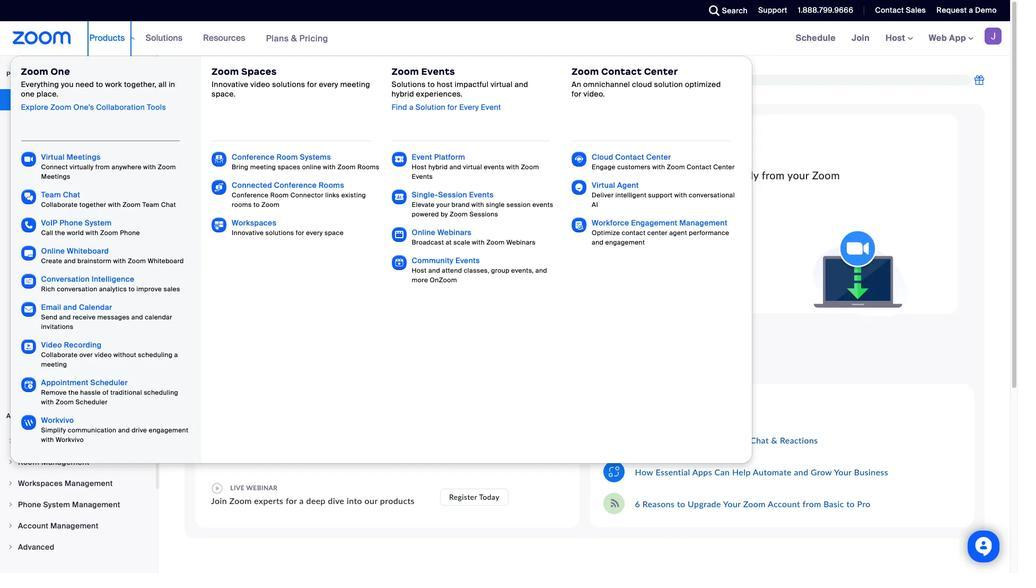 Task type: vqa. For each thing, say whether or not it's contained in the screenshot.
EVENTS,
yes



Task type: describe. For each thing, give the bounding box(es) containing it.
to up links
[[338, 175, 348, 188]]

essential
[[656, 467, 691, 477]]

tools
[[147, 102, 166, 112]]

to inside conversation intelligence rich conversation analytics to improve sales
[[129, 285, 135, 293]]

product information navigation
[[10, 21, 753, 464]]

email calendar image
[[21, 302, 36, 317]]

video inside zoom spaces innovative video solutions for every meeting space.
[[251, 80, 270, 89]]

connected conference rooms link
[[232, 180, 345, 190]]

center for zoom
[[645, 66, 678, 77]]

1 vertical spatial meetings
[[67, 152, 101, 162]]

an
[[572, 80, 582, 89]]

a left demo
[[970, 5, 974, 15]]

2 vertical spatial conference
[[232, 191, 269, 200]]

show me video - in-meeting chat & reactions
[[636, 435, 819, 445]]

you
[[61, 80, 74, 89]]

a left deep
[[300, 496, 304, 506]]

from inside virtual meetings connect virtually from anywhere with zoom meetings
[[95, 163, 110, 171]]

broadcast
[[412, 238, 444, 247]]

video recording image
[[21, 340, 36, 355]]

1 vertical spatial scheduler
[[90, 378, 128, 387]]

personal devices
[[18, 229, 81, 238]]

single-session events elevate your brand with single session events powered by zoom sessions
[[412, 190, 554, 219]]

whiteboards link
[[0, 245, 156, 266]]

attend
[[442, 266, 462, 275]]

recordings
[[18, 296, 60, 305]]

-
[[699, 435, 703, 445]]

group
[[492, 266, 510, 275]]

1 vertical spatial webinars
[[438, 228, 472, 237]]

1 horizontal spatial team
[[143, 201, 159, 209]]

create
[[41, 257, 62, 265]]

team chat image
[[21, 189, 36, 204]]

phone system management
[[18, 500, 120, 509]]

2 vertical spatial scheduler
[[76, 398, 108, 407]]

to right reasons
[[678, 499, 686, 509]]

0 vertical spatial 6
[[201, 76, 205, 84]]

plans
[[266, 33, 289, 44]]

zoom inside conference room systems bring meeting spaces online with zoom rooms
[[338, 163, 356, 171]]

zoom inside event platform host hybrid and virtual events with zoom events
[[521, 163, 540, 171]]

calendar
[[145, 313, 172, 322]]

with inside workvivo simplify communication and drive engagement with workvivo
[[41, 436, 54, 444]]

app
[[950, 32, 967, 44]]

solution
[[416, 102, 446, 112]]

1 vertical spatial conference
[[274, 180, 317, 190]]

today
[[479, 492, 500, 502]]

2 horizontal spatial from
[[803, 499, 822, 509]]

right image
[[7, 523, 14, 529]]

with inside event platform host hybrid and virtual events with zoom events
[[507, 163, 520, 171]]

engagement inside workvivo simplify communication and drive engagement with workvivo
[[149, 426, 189, 435]]

contact sales
[[876, 5, 927, 15]]

room inside connected conference rooms conference room connector links existing rooms to zoom
[[270, 191, 289, 200]]

basic
[[824, 499, 845, 509]]

6 reasons to upgrade your zoom account from basic to pro
[[636, 499, 871, 509]]

receive
[[73, 313, 96, 322]]

every
[[460, 102, 479, 112]]

online webinars image
[[392, 227, 407, 242]]

appointment scheduler remove the hassle of traditional scheduling with zoom scheduler
[[41, 378, 178, 407]]

personal for personal contacts
[[18, 206, 50, 216]]

web
[[930, 32, 948, 44]]

a inside video recording collaborate over video without scheduling a meeting
[[174, 351, 178, 359]]

training / webinars
[[195, 366, 281, 375]]

community events link
[[412, 256, 480, 265]]

0 of 6 completed
[[187, 76, 238, 84]]

zoom inside online whiteboard create and brainstorm with zoom whiteboard
[[128, 257, 146, 265]]

at
[[446, 238, 452, 247]]

meeting inside video recording collaborate over video without scheduling a meeting
[[41, 360, 67, 369]]

single
[[486, 201, 505, 209]]

your inside start, join, and schedule meetings directly from your zoom desktop client.
[[788, 169, 810, 181]]

workspaces for management
[[18, 479, 63, 488]]

plans & pricing
[[266, 33, 328, 44]]

your inside single-session events elevate your brand with single session events powered by zoom sessions
[[437, 201, 450, 209]]

innovative inside workspaces innovative solutions for every space
[[232, 229, 264, 237]]

contacts
[[52, 206, 85, 216]]

host button
[[886, 32, 914, 44]]

pro
[[858, 499, 871, 509]]

zoom inside zoom spaces innovative video solutions for every meeting space.
[[212, 66, 239, 77]]

rooms inside connected conference rooms conference room connector links existing rooms to zoom
[[319, 180, 345, 190]]

management inside workforce engagement management optimize contact center agent performance and engagement
[[680, 218, 728, 228]]

events inside event platform host hybrid and virtual events with zoom events
[[484, 163, 505, 171]]

2 vertical spatial video
[[674, 435, 697, 445]]

connected conference rooms image
[[212, 180, 227, 195]]

web app
[[930, 32, 967, 44]]

account inside menu item
[[18, 521, 48, 531]]

to inside connected conference rooms conference room connector links existing rooms to zoom
[[254, 201, 260, 209]]

your up "existing"
[[350, 175, 372, 188]]

schedule
[[630, 169, 673, 181]]

voip phone system link
[[41, 218, 112, 228]]

host inside meetings navigation
[[886, 32, 908, 44]]

intelligence
[[92, 274, 135, 284]]

resources
[[203, 32, 246, 44]]

1 vertical spatial workvivo
[[56, 436, 84, 444]]

remove
[[41, 388, 67, 397]]

and inside workforce engagement management optimize contact center agent performance and engagement
[[592, 238, 604, 247]]

advanced menu item
[[0, 537, 156, 557]]

zoom inside start, join, and schedule meetings directly from your zoom desktop client.
[[813, 169, 841, 181]]

all
[[159, 80, 167, 89]]

explore zoom one's collaboration tools link
[[21, 102, 166, 112]]

contact up conversational
[[687, 163, 712, 171]]

2 vertical spatial meetings
[[41, 172, 70, 181]]

request a demo
[[937, 5, 998, 15]]

personal contacts
[[18, 206, 85, 216]]

online webinars link
[[412, 228, 472, 237]]

with inside "appointment scheduler remove the hassle of traditional scheduling with zoom scheduler"
[[41, 398, 54, 407]]

2 horizontal spatial &
[[772, 435, 778, 445]]

receiving
[[584, 86, 615, 95]]

host
[[437, 80, 453, 89]]

0 vertical spatial whiteboard
[[67, 246, 109, 256]]

workvivo link
[[41, 416, 74, 425]]

and up invitations
[[59, 313, 71, 322]]

with inside the virtual agent deliver intelligent support with conversational ai
[[675, 191, 688, 200]]

virtual for virtual meetings
[[41, 152, 65, 162]]

with inside virtual meetings connect virtually from anywhere with zoom meetings
[[143, 163, 156, 171]]

download for download zoom to your computer
[[254, 175, 304, 188]]

for right "experts"
[[286, 496, 297, 506]]

1 horizontal spatial chat
[[161, 201, 176, 209]]

with inside 'voip phone system call the world with zoom phone'
[[86, 229, 98, 237]]

your right grow
[[835, 467, 852, 477]]

1 horizontal spatial 6
[[636, 499, 641, 509]]

with inside team chat collaborate together with zoom team chat
[[108, 201, 121, 209]]

management for room management
[[41, 457, 90, 467]]

check your audio & video
[[254, 218, 382, 231]]

and up receive
[[63, 302, 77, 312]]

live webinar
[[229, 484, 278, 492]]

a left special
[[617, 86, 621, 95]]

invitations
[[41, 323, 73, 331]]

personal menu menu
[[0, 89, 156, 401]]

traditional
[[110, 388, 142, 397]]

online for online webinars
[[412, 228, 436, 237]]

every inside workspaces innovative solutions for every space
[[306, 229, 323, 237]]

and right events,
[[536, 266, 548, 275]]

management for account management
[[50, 521, 99, 531]]

one
[[51, 66, 70, 77]]

event platform link
[[412, 152, 466, 162]]

right image for room
[[7, 459, 14, 465]]

space.
[[212, 89, 236, 99]]

contact left sales
[[876, 5, 905, 15]]

your right upgrade
[[724, 499, 741, 509]]

way
[[559, 86, 573, 95]]

video.
[[584, 89, 606, 99]]

phone up the world
[[60, 218, 83, 228]]

virtual agent image
[[572, 180, 587, 195]]

zoom inside online webinars broadcast at scale with zoom webinars
[[487, 238, 505, 247]]

recordings link
[[0, 290, 156, 311]]

zoom one everything you need to work together, all in one place. explore zoom one's collaboration tools
[[21, 66, 175, 112]]

workvivo image
[[21, 415, 36, 430]]

and inside workvivo simplify communication and drive engagement with workvivo
[[118, 426, 130, 435]]

solutions inside dropdown button
[[146, 32, 183, 44]]

video inside video recording collaborate over video without scheduling a meeting
[[41, 340, 62, 350]]

events,
[[512, 266, 534, 275]]

join,
[[586, 169, 607, 181]]

webinar
[[246, 484, 278, 492]]

video recording link
[[41, 340, 102, 350]]

computer
[[375, 175, 424, 188]]

events inside event platform host hybrid and virtual events with zoom events
[[412, 172, 433, 181]]

right image inside advanced "menu item"
[[7, 544, 14, 550]]

1 horizontal spatial account
[[768, 499, 801, 509]]

and inside event platform host hybrid and virtual events with zoom events
[[450, 163, 462, 171]]

zoom inside virtual meetings connect virtually from anywhere with zoom meetings
[[158, 163, 176, 171]]

one
[[21, 89, 35, 99]]

session
[[507, 201, 531, 209]]

sales
[[164, 285, 180, 293]]

schedule link
[[788, 21, 844, 55]]

account management menu item
[[0, 516, 156, 536]]

cloud contact center image
[[572, 152, 587, 167]]

contact up customers
[[616, 152, 645, 162]]

meetings navigation
[[788, 21, 1011, 56]]

to inside zoom one everything you need to work together, all in one place. explore zoom one's collaboration tools
[[96, 80, 103, 89]]

0 vertical spatial workvivo
[[41, 416, 74, 425]]

1 horizontal spatial &
[[343, 218, 351, 231]]

register today button
[[440, 489, 509, 506]]

0 vertical spatial video
[[353, 218, 382, 231]]

existing
[[342, 191, 366, 200]]

with inside cloud contact center engage customers with zoom contact center
[[653, 163, 666, 171]]

join zoom experts for a deep dive into our products
[[211, 496, 415, 506]]

analytics
[[99, 285, 127, 293]]

collaborate for team
[[41, 201, 78, 209]]

work
[[105, 80, 122, 89]]

meetings inside "personal menu" menu
[[18, 140, 52, 149]]

phone up online whiteboard create and brainstorm with zoom whiteboard
[[120, 229, 140, 237]]

cloud contact center link
[[592, 152, 672, 162]]

banner containing zoom one
[[0, 21, 1011, 464]]

host for event platform
[[412, 163, 427, 171]]

products
[[89, 32, 125, 44]]

engagement
[[632, 218, 678, 228]]

zoom inside zoom events solutions to host impactful virtual and hybrid experiences. find a solution for every event
[[392, 66, 419, 77]]

single-session events image
[[392, 189, 407, 204]]

conversation intelligence image
[[21, 274, 36, 289]]

send
[[41, 313, 57, 322]]

search
[[723, 6, 748, 15]]

room inside room management menu item
[[18, 457, 39, 467]]

and inside start, join, and schedule meetings directly from your zoom desktop client.
[[610, 169, 628, 181]]

for inside zoom events solutions to host impactful virtual and hybrid experiences. find a solution for every event
[[448, 102, 458, 112]]

zoom spaces innovative video solutions for every meeting space.
[[212, 66, 370, 99]]

appointment scheduler image
[[21, 377, 36, 392]]

phone link
[[0, 178, 156, 200]]

conference inside conference room systems bring meeting spaces online with zoom rooms
[[232, 152, 275, 162]]

rooms inside conference room systems bring meeting spaces online with zoom rooms
[[358, 163, 380, 171]]

collaborate for video
[[41, 351, 78, 359]]

together,
[[124, 80, 157, 89]]

2 vertical spatial center
[[714, 163, 735, 171]]



Task type: locate. For each thing, give the bounding box(es) containing it.
to left pro
[[847, 499, 856, 509]]

and inside online whiteboard create and brainstorm with zoom whiteboard
[[64, 257, 76, 265]]

contact up omnichannel
[[602, 66, 642, 77]]

scheduler down hassle
[[76, 398, 108, 407]]

to inside zoom events solutions to host impactful virtual and hybrid experiences. find a solution for every event
[[428, 80, 435, 89]]

messages
[[97, 313, 130, 322]]

6 right 0
[[201, 76, 205, 84]]

workvivo simplify communication and drive engagement with workvivo
[[41, 416, 189, 444]]

to right rooms
[[254, 201, 260, 209]]

0 horizontal spatial &
[[291, 33, 297, 44]]

join link
[[844, 21, 878, 55]]

support
[[759, 5, 788, 15]]

0 horizontal spatial event
[[412, 152, 433, 162]]

management down room management menu item
[[65, 479, 113, 488]]

with inside online webinars broadcast at scale with zoom webinars
[[472, 238, 485, 247]]

profile picture image
[[986, 28, 1002, 45]]

online for online whiteboard
[[41, 246, 65, 256]]

zoom inside "appointment scheduler remove the hassle of traditional scheduling with zoom scheduler"
[[56, 398, 74, 407]]

1 vertical spatial engagement
[[149, 426, 189, 435]]

solutions
[[272, 80, 305, 89], [266, 229, 294, 237]]

0
[[187, 76, 191, 84]]

virtual right "impactful"
[[491, 80, 513, 89]]

1 horizontal spatial events
[[533, 201, 554, 209]]

0 vertical spatial join
[[852, 32, 870, 44]]

1 vertical spatial download
[[566, 222, 606, 232]]

hybrid inside zoom events solutions to host impactful virtual and hybrid experiences. find a solution for every event
[[392, 89, 414, 99]]

system down together
[[85, 218, 112, 228]]

1 horizontal spatial online
[[412, 228, 436, 237]]

1 vertical spatial events
[[533, 201, 554, 209]]

room up 'spaces'
[[277, 152, 298, 162]]

2 personal from the top
[[18, 229, 50, 238]]

solutions up the all
[[146, 32, 183, 44]]

1 vertical spatial join
[[211, 496, 227, 506]]

to up experiences.
[[428, 80, 435, 89]]

links
[[326, 191, 340, 200]]

virtual inside virtual meetings connect virtually from anywhere with zoom meetings
[[41, 152, 65, 162]]

to right the way
[[575, 86, 582, 95]]

zoom inside 'voip phone system call the world with zoom phone'
[[100, 229, 118, 237]]

and left calendar
[[131, 313, 143, 322]]

community events host and attend classes, group events, and more onzoom
[[412, 256, 548, 284]]

email and calendar send and receive messages and calendar invitations
[[41, 302, 172, 331]]

0 horizontal spatial virtual
[[41, 152, 65, 162]]

0 horizontal spatial engagement
[[149, 426, 189, 435]]

workforce engagement management image
[[572, 218, 587, 232]]

solutions inside zoom events solutions to host impactful virtual and hybrid experiences. find a solution for every event
[[392, 80, 426, 89]]

agent
[[670, 229, 688, 237]]

of inside "appointment scheduler remove the hassle of traditional scheduling with zoom scheduler"
[[103, 388, 109, 397]]

for inside workspaces innovative solutions for every space
[[296, 229, 305, 237]]

room management menu item
[[0, 452, 156, 472]]

event platform image
[[392, 152, 407, 167]]

scheduler up traditional
[[90, 378, 128, 387]]

engagement inside workforce engagement management optimize contact center agent performance and engagement
[[606, 238, 645, 247]]

2 right image from the top
[[7, 459, 14, 465]]

sessions
[[470, 210, 499, 219]]

0 vertical spatial webinars
[[18, 162, 52, 171]]

0 horizontal spatial rooms
[[319, 180, 345, 190]]

join left host dropdown button
[[852, 32, 870, 44]]

collaborate inside team chat collaborate together with zoom team chat
[[41, 201, 78, 209]]

meetings
[[676, 169, 720, 181]]

1 vertical spatial innovative
[[232, 229, 264, 237]]

events inside single-session events elevate your brand with single session events powered by zoom sessions
[[470, 190, 494, 200]]

with right the world
[[86, 229, 98, 237]]

with up download zoom to your computer
[[323, 163, 336, 171]]

0 horizontal spatial of
[[103, 388, 109, 397]]

with right scale
[[472, 238, 485, 247]]

room inside conference room systems bring meeting spaces online with zoom rooms
[[277, 152, 298, 162]]

solutions inside workspaces innovative solutions for every space
[[266, 229, 294, 237]]

1 vertical spatial personal
[[18, 229, 50, 238]]

with right support
[[675, 191, 688, 200]]

join for join
[[852, 32, 870, 44]]

from left basic
[[803, 499, 822, 509]]

for left every
[[448, 102, 458, 112]]

events right session
[[533, 201, 554, 209]]

virtual
[[491, 80, 513, 89], [463, 163, 483, 171]]

1 horizontal spatial hybrid
[[429, 163, 448, 171]]

connect
[[41, 163, 68, 171]]

1 vertical spatial virtual
[[463, 163, 483, 171]]

check
[[254, 218, 284, 231]]

0 vertical spatial hybrid
[[392, 89, 414, 99]]

4 right image from the top
[[7, 502, 14, 508]]

zoom inside zoom contact center an omnichannel cloud solution optimized for video.
[[572, 66, 600, 77]]

zoom
[[21, 66, 48, 77], [212, 66, 239, 77], [392, 66, 419, 77], [572, 66, 600, 77], [50, 102, 72, 112], [158, 163, 176, 171], [338, 163, 356, 171], [521, 163, 540, 171], [667, 163, 686, 171], [813, 169, 841, 181], [307, 175, 335, 188], [123, 201, 141, 209], [262, 201, 280, 209], [450, 210, 468, 219], [100, 229, 118, 237], [487, 238, 505, 247], [128, 257, 146, 265], [56, 398, 74, 407], [230, 496, 252, 506], [744, 499, 766, 509]]

collaborate inside video recording collaborate over video without scheduling a meeting
[[41, 351, 78, 359]]

video down "existing"
[[353, 218, 382, 231]]

whiteboard up brainstorm
[[67, 246, 109, 256]]

and left grow
[[795, 467, 809, 477]]

center up schedule
[[647, 152, 672, 162]]

register
[[449, 492, 478, 502]]

banner
[[0, 21, 1011, 464]]

0 vertical spatial personal
[[18, 206, 50, 216]]

engage
[[592, 163, 616, 171]]

completed
[[207, 76, 238, 84]]

0 horizontal spatial video
[[41, 340, 62, 350]]

host up more
[[412, 266, 427, 275]]

reports link
[[0, 379, 156, 400]]

events inside zoom events solutions to host impactful virtual and hybrid experiences. find a solution for every event
[[422, 66, 456, 77]]

2 collaborate from the top
[[41, 351, 78, 359]]

contact inside zoom contact center an omnichannel cloud solution optimized for video.
[[602, 66, 642, 77]]

and left on
[[515, 80, 529, 89]]

meetings down connect
[[41, 172, 70, 181]]

find
[[392, 102, 408, 112]]

solutions down 'spaces'
[[272, 80, 305, 89]]

virtual inside zoom events solutions to host impactful virtual and hybrid experiences. find a solution for every event
[[491, 80, 513, 89]]

conference down connected
[[232, 191, 269, 200]]

how essential apps can help automate and grow your business link
[[636, 467, 889, 477]]

center up solution
[[645, 66, 678, 77]]

online whiteboard image
[[21, 246, 36, 261]]

0 vertical spatial scheduling
[[138, 351, 173, 359]]

event inside zoom events solutions to host impactful virtual and hybrid experiences. find a solution for every event
[[481, 102, 502, 112]]

0 horizontal spatial meeting
[[41, 360, 67, 369]]

1 vertical spatial 6
[[636, 499, 641, 509]]

scheduling inside video recording collaborate over video without scheduling a meeting
[[138, 351, 173, 359]]

right image
[[7, 438, 14, 444], [7, 459, 14, 465], [7, 480, 14, 487], [7, 502, 14, 508], [7, 544, 14, 550]]

virtual agent deliver intelligent support with conversational ai
[[592, 180, 735, 209]]

solutions inside zoom spaces innovative video solutions for every meeting space.
[[272, 80, 305, 89]]

with right anywhere on the top left
[[143, 163, 156, 171]]

virtual for virtual agent
[[592, 180, 616, 190]]

join left "experts"
[[211, 496, 227, 506]]

6 left reasons
[[636, 499, 641, 509]]

get
[[257, 131, 276, 146]]

5 right image from the top
[[7, 544, 14, 550]]

meetings up 'virtual meetings' image
[[18, 140, 52, 149]]

appointment
[[41, 378, 89, 387]]

2 vertical spatial room
[[18, 457, 39, 467]]

show
[[636, 435, 657, 445]]

engagement right drive
[[149, 426, 189, 435]]

account management
[[18, 521, 99, 531]]

zoom logo image
[[13, 31, 71, 45]]

and down platform
[[450, 163, 462, 171]]

system inside menu item
[[43, 500, 70, 509]]

online whiteboard create and brainstorm with zoom whiteboard
[[41, 246, 184, 265]]

right image inside the phone system management menu item
[[7, 502, 14, 508]]

0 vertical spatial conference
[[232, 152, 275, 162]]

1 horizontal spatial meeting
[[250, 163, 276, 171]]

1 vertical spatial system
[[43, 500, 70, 509]]

and down online whiteboard link
[[64, 257, 76, 265]]

scheduling inside "appointment scheduler remove the hassle of traditional scheduling with zoom scheduler"
[[144, 388, 178, 397]]

phone inside menu item
[[18, 500, 41, 509]]

2 vertical spatial host
[[412, 266, 427, 275]]

workforce engagement management link
[[592, 218, 728, 228]]

join for join zoom experts for a deep dive into our products
[[211, 496, 227, 506]]

demo
[[976, 5, 998, 15]]

0 vertical spatial host
[[886, 32, 908, 44]]

customers
[[618, 163, 651, 171]]

1 vertical spatial every
[[306, 229, 323, 237]]

& left reactions
[[772, 435, 778, 445]]

community
[[412, 256, 454, 265]]

the inside "appointment scheduler remove the hassle of traditional scheduling with zoom scheduler"
[[68, 388, 79, 397]]

whiteboards
[[18, 251, 64, 261]]

phone inside "personal menu" menu
[[18, 184, 41, 194]]

upgrade
[[688, 499, 722, 509]]

1 vertical spatial video
[[41, 340, 62, 350]]

online inside online webinars broadcast at scale with zoom webinars
[[412, 228, 436, 237]]

1 vertical spatial hybrid
[[429, 163, 448, 171]]

zoom inside connected conference rooms conference room connector links existing rooms to zoom
[[262, 201, 280, 209]]

1 horizontal spatial workspaces
[[232, 218, 277, 228]]

2 vertical spatial meeting
[[41, 360, 67, 369]]

zoom inside team chat collaborate together with zoom team chat
[[123, 201, 141, 209]]

0 vertical spatial engagement
[[606, 238, 645, 247]]

virtual meetings image
[[21, 152, 36, 167]]

workspaces image
[[212, 218, 227, 232]]

1 vertical spatial collaborate
[[41, 351, 78, 359]]

1 horizontal spatial of
[[193, 76, 199, 84]]

live
[[230, 484, 245, 492]]

from inside start, join, and schedule meetings directly from your zoom desktop client.
[[762, 169, 785, 181]]

intelligent
[[616, 191, 647, 200]]

personal
[[18, 206, 50, 216], [18, 229, 50, 238]]

1 collaborate from the top
[[41, 201, 78, 209]]

management up workspaces management
[[41, 457, 90, 467]]

event right event platform image
[[412, 152, 433, 162]]

events inside community events host and attend classes, group events, and more onzoom
[[456, 256, 480, 265]]

0 vertical spatial download
[[254, 175, 304, 188]]

workspaces down rooms
[[232, 218, 277, 228]]

1 horizontal spatial solutions
[[392, 80, 426, 89]]

with up sessions
[[472, 201, 485, 209]]

download down ai
[[566, 222, 606, 232]]

the down appointment
[[68, 388, 79, 397]]

from right virtually
[[95, 163, 110, 171]]

collaboration
[[96, 102, 145, 112]]

workvivo down simplify
[[56, 436, 84, 444]]

host down contact sales at the right of page
[[886, 32, 908, 44]]

webinars up at
[[438, 228, 472, 237]]

contact
[[876, 5, 905, 15], [602, 66, 642, 77], [616, 152, 645, 162], [687, 163, 712, 171]]

plans & pricing link
[[266, 33, 328, 44], [266, 33, 328, 44]]

innovative up space.
[[212, 80, 249, 89]]

solutions down workspaces link
[[266, 229, 294, 237]]

in-
[[705, 435, 716, 445]]

2 horizontal spatial your
[[788, 169, 810, 181]]

events up single-
[[412, 172, 433, 181]]

virtual
[[41, 152, 65, 162], [592, 180, 616, 190]]

1 horizontal spatial engagement
[[606, 238, 645, 247]]

conversation
[[57, 285, 97, 293]]

for
[[307, 80, 317, 89], [572, 89, 582, 99], [448, 102, 458, 112], [296, 229, 305, 237], [286, 496, 297, 506]]

conference up bring
[[232, 152, 275, 162]]

workvivo up simplify
[[41, 416, 74, 425]]

innovative down workspaces link
[[232, 229, 264, 237]]

webinars up events,
[[507, 238, 536, 247]]

1 vertical spatial solutions
[[266, 229, 294, 237]]

2 vertical spatial your
[[437, 201, 450, 209]]

1 horizontal spatial your
[[541, 86, 557, 95]]

with right customers
[[653, 163, 666, 171]]

scheduling right without
[[138, 351, 173, 359]]

1 personal from the top
[[18, 206, 50, 216]]

host for community events
[[412, 266, 427, 275]]

1 vertical spatial rooms
[[319, 180, 345, 190]]

0 horizontal spatial whiteboard
[[67, 246, 109, 256]]

scheduling
[[138, 351, 173, 359], [144, 388, 178, 397]]

1 vertical spatial team
[[143, 201, 159, 209]]

elevate
[[412, 201, 435, 209]]

and down community
[[429, 266, 441, 275]]

1 vertical spatial your
[[788, 169, 810, 181]]

video down 'spaces'
[[251, 80, 270, 89]]

hybrid up find
[[392, 89, 414, 99]]

online whiteboard link
[[41, 246, 109, 256]]

virtual inside the virtual agent deliver intelligent support with conversational ai
[[592, 180, 616, 190]]

brainstorm
[[78, 257, 112, 265]]

download down 'spaces'
[[254, 175, 304, 188]]

0 horizontal spatial virtual
[[463, 163, 483, 171]]

notes
[[18, 273, 40, 283]]

2 horizontal spatial chat
[[751, 435, 770, 445]]

conversation
[[41, 274, 90, 284]]

1 vertical spatial &
[[343, 218, 351, 231]]

scheduler inside "personal menu" menu
[[18, 362, 55, 372]]

0 vertical spatial team
[[41, 190, 61, 200]]

advanced
[[18, 542, 54, 552]]

improve
[[137, 285, 162, 293]]

a inside zoom events solutions to host impactful virtual and hybrid experiences. find a solution for every event
[[410, 102, 414, 112]]

management inside menu item
[[41, 457, 90, 467]]

meetings up virtually
[[67, 152, 101, 162]]

of right 0
[[193, 76, 199, 84]]

right image for workspaces
[[7, 480, 14, 487]]

0 horizontal spatial events
[[484, 163, 505, 171]]

0 vertical spatial every
[[319, 80, 339, 89]]

dive
[[328, 496, 345, 506]]

bring
[[232, 163, 249, 171]]

whiteboard up sales on the left
[[148, 257, 184, 265]]

team chat collaborate together with zoom team chat
[[41, 190, 176, 209]]

every inside zoom spaces innovative video solutions for every meeting space.
[[319, 80, 339, 89]]

to left improve
[[129, 285, 135, 293]]

meeting inside conference room systems bring meeting spaces online with zoom rooms
[[250, 163, 276, 171]]

& inside product information navigation
[[291, 33, 297, 44]]

0 vertical spatial collaborate
[[41, 201, 78, 209]]

workspaces management menu item
[[0, 473, 156, 494]]

event right every
[[481, 102, 502, 112]]

online
[[302, 163, 322, 171]]

0 horizontal spatial solutions
[[146, 32, 183, 44]]

phone system management menu item
[[0, 495, 156, 515]]

reasons
[[643, 499, 675, 509]]

0 horizontal spatial the
[[55, 229, 65, 237]]

for inside zoom spaces innovative video solutions for every meeting space.
[[307, 80, 317, 89]]

meeting
[[341, 80, 370, 89], [250, 163, 276, 171], [41, 360, 67, 369]]

virtual up deliver
[[592, 180, 616, 190]]

system up the account management
[[43, 500, 70, 509]]

event
[[481, 102, 502, 112], [412, 152, 433, 162]]

automate
[[753, 467, 792, 477]]

1 right image from the top
[[7, 438, 14, 444]]

with inside conference room systems bring meeting spaces online with zoom rooms
[[323, 163, 336, 171]]

zoom inside cloud contact center engage customers with zoom contact center
[[667, 163, 686, 171]]

you're on your way to receiving a special gift!
[[507, 86, 663, 95]]

event inside event platform host hybrid and virtual events with zoom events
[[412, 152, 433, 162]]

1 vertical spatial workspaces
[[18, 479, 63, 488]]

1 vertical spatial video
[[95, 351, 112, 359]]

phone down 'virtual meetings' image
[[18, 184, 41, 194]]

video inside video recording collaborate over video without scheduling a meeting
[[95, 351, 112, 359]]

events up single
[[484, 163, 505, 171]]

innovative inside zoom spaces innovative video solutions for every meeting space.
[[212, 80, 249, 89]]

center inside zoom contact center an omnichannel cloud solution optimized for video.
[[645, 66, 678, 77]]

and left drive
[[118, 426, 130, 435]]

phone
[[18, 184, 41, 194], [60, 218, 83, 228], [120, 229, 140, 237], [18, 500, 41, 509]]

0 vertical spatial meeting
[[341, 80, 370, 89]]

workspaces for innovative
[[232, 218, 277, 228]]

1 vertical spatial account
[[18, 521, 48, 531]]

webinars
[[240, 366, 281, 375]]

with inside single-session events elevate your brand with single session events powered by zoom sessions
[[472, 201, 485, 209]]

your left audio
[[287, 218, 309, 231]]

hassle
[[80, 388, 101, 397]]

1 horizontal spatial virtual
[[491, 80, 513, 89]]

1 horizontal spatial virtual
[[592, 180, 616, 190]]

management down the phone system management menu item
[[50, 521, 99, 531]]

0 horizontal spatial hybrid
[[392, 89, 414, 99]]

1 vertical spatial event
[[412, 152, 433, 162]]

workspaces inside workspaces innovative solutions for every space
[[232, 218, 277, 228]]

virtual up connect
[[41, 152, 65, 162]]

1 horizontal spatial join
[[852, 32, 870, 44]]

webinars inside "personal menu" menu
[[18, 162, 52, 171]]

personal down "voip"
[[18, 229, 50, 238]]

community events image
[[392, 255, 407, 270]]

1 horizontal spatial event
[[481, 102, 502, 112]]

0 horizontal spatial online
[[41, 246, 65, 256]]

a right without
[[174, 351, 178, 359]]

center for cloud
[[647, 152, 672, 162]]

2 horizontal spatial webinars
[[507, 238, 536, 247]]

and up client.
[[610, 169, 628, 181]]

of
[[193, 76, 199, 84], [103, 388, 109, 397]]

center up conversational
[[714, 163, 735, 171]]

for inside zoom contact center an omnichannel cloud solution optimized for video.
[[572, 89, 582, 99]]

0 vertical spatial event
[[481, 102, 502, 112]]

admin menu menu
[[0, 431, 156, 558]]

zoom inside single-session events elevate your brand with single session events powered by zoom sessions
[[450, 210, 468, 219]]

the right call
[[55, 229, 65, 237]]

with inside online whiteboard create and brainstorm with zoom whiteboard
[[113, 257, 126, 265]]

3 right image from the top
[[7, 480, 14, 487]]

virtual down platform
[[463, 163, 483, 171]]

1 vertical spatial whiteboard
[[148, 257, 184, 265]]

into
[[347, 496, 363, 506]]

host inside event platform host hybrid and virtual events with zoom events
[[412, 163, 427, 171]]

a right find
[[410, 102, 414, 112]]

every left space
[[306, 229, 323, 237]]

host inside community events host and attend classes, group events, and more onzoom
[[412, 266, 427, 275]]

management down workspaces management menu item
[[72, 500, 120, 509]]

solutions
[[146, 32, 183, 44], [392, 80, 426, 89]]

engagement down contact
[[606, 238, 645, 247]]

reports
[[18, 385, 47, 394]]

workspaces inside menu item
[[18, 479, 63, 488]]

0 vertical spatial of
[[193, 76, 199, 84]]

settings
[[18, 340, 49, 350]]

gift!
[[649, 86, 663, 95]]

meetings link
[[0, 134, 156, 155]]

personal for personal devices
[[18, 229, 50, 238]]

to left work
[[96, 80, 103, 89]]

0 vertical spatial solutions
[[146, 32, 183, 44]]

and down optimize
[[592, 238, 604, 247]]

single-
[[412, 190, 438, 200]]

events
[[422, 66, 456, 77], [412, 172, 433, 181], [470, 190, 494, 200], [456, 256, 480, 265]]

0 horizontal spatial chat
[[63, 190, 80, 200]]

management for workspaces management
[[65, 479, 113, 488]]

engagement
[[606, 238, 645, 247], [149, 426, 189, 435]]

deliver
[[592, 191, 614, 200]]

home
[[18, 95, 40, 105]]

management inside menu item
[[65, 479, 113, 488]]

events inside single-session events elevate your brand with single session events powered by zoom sessions
[[533, 201, 554, 209]]

download inside button
[[566, 222, 606, 232]]

video left the -
[[674, 435, 697, 445]]

0 vertical spatial video
[[251, 80, 270, 89]]

onzoom
[[430, 276, 457, 284]]

2 vertical spatial chat
[[751, 435, 770, 445]]

and inside zoom events solutions to host impactful virtual and hybrid experiences. find a solution for every event
[[515, 80, 529, 89]]

hybrid inside event platform host hybrid and virtual events with zoom events
[[429, 163, 448, 171]]

1 vertical spatial meeting
[[250, 163, 276, 171]]

let's get started!
[[227, 131, 325, 146]]

0 vertical spatial chat
[[63, 190, 80, 200]]

online up create
[[41, 246, 65, 256]]

meeting inside zoom spaces innovative video solutions for every meeting space.
[[341, 80, 370, 89]]

virtual inside event platform host hybrid and virtual events with zoom events
[[463, 163, 483, 171]]

with right together
[[108, 201, 121, 209]]

2 horizontal spatial meeting
[[341, 80, 370, 89]]

1 horizontal spatial rooms
[[358, 163, 380, 171]]

0 horizontal spatial team
[[41, 190, 61, 200]]

1 vertical spatial virtual
[[592, 180, 616, 190]]

0 vertical spatial your
[[541, 86, 557, 95]]

contact sales link
[[868, 0, 929, 21], [876, 5, 927, 15]]

system inside 'voip phone system call the world with zoom phone'
[[85, 218, 112, 228]]

the inside 'voip phone system call the world with zoom phone'
[[55, 229, 65, 237]]

personal up voip phone system "image" at the left top
[[18, 206, 50, 216]]

0 vertical spatial online
[[412, 228, 436, 237]]

conversational
[[689, 191, 735, 200]]

management up performance
[[680, 218, 728, 228]]

2 vertical spatial &
[[772, 435, 778, 445]]

agent
[[618, 180, 639, 190]]

1 horizontal spatial video
[[251, 80, 270, 89]]

zoom contact center an omnichannel cloud solution optimized for video.
[[572, 66, 722, 99]]

right image for phone
[[7, 502, 14, 508]]

1
[[231, 176, 237, 186]]

1 horizontal spatial from
[[762, 169, 785, 181]]

join inside meetings navigation
[[852, 32, 870, 44]]

business
[[855, 467, 889, 477]]

conference room systems image
[[212, 152, 227, 167]]

voip phone system image
[[21, 218, 36, 232]]

can
[[715, 467, 730, 477]]

download for download now
[[566, 222, 606, 232]]

devices
[[52, 229, 81, 238]]

team chat link
[[41, 190, 80, 200]]

performance
[[690, 229, 730, 237]]

download now button
[[557, 217, 636, 238]]

0 horizontal spatial from
[[95, 163, 110, 171]]



